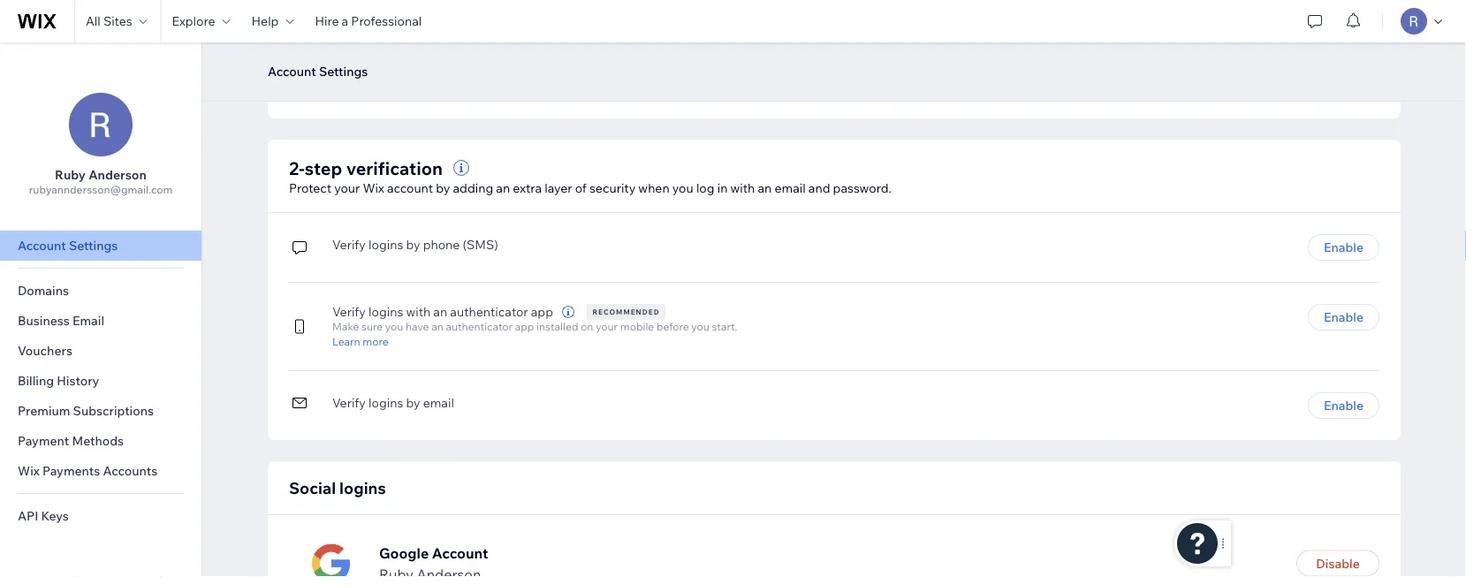 Task type: locate. For each thing, give the bounding box(es) containing it.
domains link
[[0, 276, 202, 306]]

0 vertical spatial enable
[[1324, 240, 1364, 255]]

logins down the more
[[369, 395, 403, 411]]

wix inside recovery phone number your phone number can be used to recover your wix account.
[[611, 81, 632, 97]]

1 vertical spatial account
[[18, 238, 66, 253]]

account down help button
[[268, 64, 316, 79]]

logins up sure at the bottom left
[[369, 304, 403, 320]]

phone right "recovery"
[[389, 59, 426, 75]]

1 vertical spatial number
[[401, 81, 446, 97]]

1 vertical spatial email
[[423, 395, 454, 411]]

account up the domains
[[18, 238, 66, 253]]

verify
[[332, 237, 366, 252], [332, 304, 366, 320], [332, 395, 366, 411]]

account
[[268, 64, 316, 79], [18, 238, 66, 253], [432, 544, 488, 562]]

settings inside sidebar element
[[69, 238, 118, 253]]

make sure you have an authenticator app installed on your mobile before you start. learn more
[[332, 320, 738, 348]]

your right on
[[596, 320, 618, 333]]

an down "verify logins with an authenticator app" at bottom
[[432, 320, 444, 333]]

hire
[[315, 13, 339, 29]]

2 horizontal spatial wix
[[611, 81, 632, 97]]

logins for social logins
[[340, 478, 386, 498]]

wix
[[611, 81, 632, 97], [363, 180, 384, 196], [18, 463, 40, 479]]

enable for verify logins by phone (sms)
[[1324, 240, 1364, 255]]

log
[[697, 180, 715, 196]]

with right in
[[731, 180, 755, 196]]

protect your wix account by adding an extra layer of security when you log in with an email and password.
[[289, 180, 892, 196]]

email down have
[[423, 395, 454, 411]]

phone down "recovery"
[[361, 81, 398, 97]]

2 vertical spatial enable
[[1324, 398, 1364, 413]]

settings inside button
[[319, 64, 368, 79]]

settings for account settings button
[[319, 64, 368, 79]]

subscriptions
[[73, 403, 154, 419]]

0 vertical spatial account
[[268, 64, 316, 79]]

vouchers
[[18, 343, 72, 359]]

learn more link
[[332, 333, 738, 349]]

by down have
[[406, 395, 420, 411]]

logins right social
[[340, 478, 386, 498]]

account settings link
[[0, 231, 202, 261]]

all sites
[[86, 13, 132, 29]]

social logins
[[289, 478, 386, 498]]

you left start.
[[692, 320, 710, 333]]

ruby anderson rubyanndersson@gmail.com
[[29, 167, 173, 196]]

by left adding
[[436, 180, 450, 196]]

of
[[575, 180, 587, 196]]

can
[[449, 81, 470, 97]]

1 vertical spatial settings
[[69, 238, 118, 253]]

logins for verify logins with an authenticator app
[[369, 304, 403, 320]]

1 vertical spatial verify
[[332, 304, 366, 320]]

0 horizontal spatial wix
[[18, 463, 40, 479]]

account settings inside sidebar element
[[18, 238, 118, 253]]

account settings up the domains
[[18, 238, 118, 253]]

business email link
[[0, 306, 202, 336]]

0 vertical spatial by
[[436, 180, 450, 196]]

ruby
[[55, 167, 86, 183]]

2 verify from the top
[[332, 304, 366, 320]]

1 vertical spatial authenticator
[[446, 320, 513, 333]]

by for email
[[406, 395, 420, 411]]

3 enable from the top
[[1324, 398, 1364, 413]]

1 vertical spatial by
[[406, 237, 420, 252]]

0 vertical spatial enable button
[[1308, 234, 1380, 261]]

account.
[[635, 81, 684, 97]]

sidebar element
[[0, 42, 202, 577]]

phone left (sms)
[[423, 237, 460, 252]]

0 horizontal spatial settings
[[69, 238, 118, 253]]

help
[[252, 13, 279, 29]]

an down verify logins by phone (sms)
[[434, 304, 448, 320]]

1 vertical spatial enable button
[[1308, 304, 1380, 331]]

2 enable from the top
[[1324, 309, 1364, 325]]

1 vertical spatial app
[[515, 320, 534, 333]]

account inside button
[[268, 64, 316, 79]]

you left log
[[673, 180, 694, 196]]

account settings button
[[259, 58, 377, 85]]

by down account
[[406, 237, 420, 252]]

2 vertical spatial by
[[406, 395, 420, 411]]

1 vertical spatial account settings
[[18, 238, 118, 253]]

1 horizontal spatial account settings
[[268, 64, 368, 79]]

0 vertical spatial your
[[582, 81, 608, 97]]

methods
[[72, 433, 124, 449]]

0 vertical spatial email
[[775, 180, 806, 196]]

email left and
[[775, 180, 806, 196]]

wix left "account." at the top left
[[611, 81, 632, 97]]

0 vertical spatial settings
[[319, 64, 368, 79]]

3 enable button from the top
[[1308, 393, 1380, 419]]

settings up domains link
[[69, 238, 118, 253]]

1 vertical spatial enable
[[1324, 309, 1364, 325]]

1 horizontal spatial wix
[[363, 180, 384, 196]]

0 horizontal spatial email
[[423, 395, 454, 411]]

enable for verify logins by email
[[1324, 398, 1364, 413]]

2 horizontal spatial account
[[432, 544, 488, 562]]

account right google at the left bottom
[[432, 544, 488, 562]]

api keys
[[18, 508, 69, 524]]

number left can
[[401, 81, 446, 97]]

number
[[429, 59, 474, 75], [401, 81, 446, 97]]

all
[[86, 13, 101, 29]]

an
[[496, 180, 510, 196], [758, 180, 772, 196], [434, 304, 448, 320], [432, 320, 444, 333]]

verify for verify logins with an authenticator app
[[332, 304, 366, 320]]

disable
[[1317, 555, 1361, 571]]

2 vertical spatial phone
[[423, 237, 460, 252]]

account
[[387, 180, 433, 196]]

wix down the payment
[[18, 463, 40, 479]]

2 vertical spatial verify
[[332, 395, 366, 411]]

1 vertical spatial with
[[406, 304, 431, 320]]

1 horizontal spatial account
[[268, 64, 316, 79]]

when
[[639, 180, 670, 196]]

with up have
[[406, 304, 431, 320]]

logins
[[369, 237, 403, 252], [369, 304, 403, 320], [369, 395, 403, 411], [340, 478, 386, 498]]

recommended
[[593, 308, 660, 317]]

password.
[[833, 180, 892, 196]]

verify for verify logins by phone (sms)
[[332, 237, 366, 252]]

enable button for verify logins by email
[[1308, 393, 1380, 419]]

sites
[[103, 13, 132, 29]]

wix down '2-step verification'
[[363, 180, 384, 196]]

authenticator
[[450, 304, 528, 320], [446, 320, 513, 333]]

used
[[490, 81, 518, 97]]

0 horizontal spatial account
[[18, 238, 66, 253]]

start.
[[712, 320, 738, 333]]

verify down the 'learn'
[[332, 395, 366, 411]]

wix payments accounts
[[18, 463, 158, 479]]

logins down account
[[369, 237, 403, 252]]

0 vertical spatial verify
[[332, 237, 366, 252]]

your down '2-step verification'
[[334, 180, 360, 196]]

logins for verify logins by email
[[369, 395, 403, 411]]

(sms)
[[463, 237, 499, 252]]

verify logins by phone (sms)
[[332, 237, 499, 252]]

1 vertical spatial wix
[[363, 180, 384, 196]]

account inside sidebar element
[[18, 238, 66, 253]]

1 horizontal spatial settings
[[319, 64, 368, 79]]

2 vertical spatial your
[[596, 320, 618, 333]]

3 verify from the top
[[332, 395, 366, 411]]

you right sure at the bottom left
[[385, 320, 403, 333]]

an left the extra
[[496, 180, 510, 196]]

account settings
[[268, 64, 368, 79], [18, 238, 118, 253]]

anderson
[[89, 167, 147, 183]]

business
[[18, 313, 70, 328]]

authenticator up make sure you have an authenticator app installed on your mobile before you start. learn more
[[450, 304, 528, 320]]

0 vertical spatial with
[[731, 180, 755, 196]]

settings
[[319, 64, 368, 79], [69, 238, 118, 253]]

enable button
[[1308, 234, 1380, 261], [1308, 304, 1380, 331], [1308, 393, 1380, 419]]

authenticator down "verify logins with an authenticator app" at bottom
[[446, 320, 513, 333]]

google
[[379, 544, 429, 562]]

verify up make
[[332, 304, 366, 320]]

account settings up "your" at the top
[[268, 64, 368, 79]]

with
[[731, 180, 755, 196], [406, 304, 431, 320]]

0 vertical spatial account settings
[[268, 64, 368, 79]]

settings for account settings link
[[69, 238, 118, 253]]

billing history link
[[0, 366, 202, 396]]

2 vertical spatial wix
[[18, 463, 40, 479]]

keys
[[41, 508, 69, 524]]

1 vertical spatial your
[[334, 180, 360, 196]]

1 verify from the top
[[332, 237, 366, 252]]

by
[[436, 180, 450, 196], [406, 237, 420, 252], [406, 395, 420, 411]]

account settings for account settings button
[[268, 64, 368, 79]]

app up installed
[[531, 304, 553, 320]]

settings up "your" at the top
[[319, 64, 368, 79]]

1 enable from the top
[[1324, 240, 1364, 255]]

email
[[72, 313, 104, 328]]

your right recover
[[582, 81, 608, 97]]

number up can
[[429, 59, 474, 75]]

account settings inside button
[[268, 64, 368, 79]]

0 horizontal spatial account settings
[[18, 238, 118, 253]]

step
[[305, 157, 342, 179]]

phone
[[389, 59, 426, 75], [361, 81, 398, 97], [423, 237, 460, 252]]

app left installed
[[515, 320, 534, 333]]

have
[[406, 320, 429, 333]]

an inside make sure you have an authenticator app installed on your mobile before you start. learn more
[[432, 320, 444, 333]]

email
[[775, 180, 806, 196], [423, 395, 454, 411]]

verify logins with an authenticator app
[[332, 304, 553, 320]]

0 vertical spatial wix
[[611, 81, 632, 97]]

disable button
[[1297, 550, 1380, 577]]

1 enable button from the top
[[1308, 234, 1380, 261]]

2-step verification
[[289, 157, 443, 179]]

verify down '2-step verification'
[[332, 237, 366, 252]]

2 vertical spatial enable button
[[1308, 393, 1380, 419]]

billing history
[[18, 373, 99, 389]]



Task type: vqa. For each thing, say whether or not it's contained in the screenshot.
Accounts
yes



Task type: describe. For each thing, give the bounding box(es) containing it.
professional
[[351, 13, 422, 29]]

more
[[363, 335, 389, 348]]

learn
[[332, 335, 360, 348]]

enable button for verify logins by phone (sms)
[[1308, 234, 1380, 261]]

sure
[[362, 320, 383, 333]]

verify for verify logins by email
[[332, 395, 366, 411]]

help button
[[241, 0, 305, 42]]

0 vertical spatial phone
[[389, 59, 426, 75]]

authenticator inside make sure you have an authenticator app installed on your mobile before you start. learn more
[[446, 320, 513, 333]]

google account
[[379, 544, 488, 562]]

you for more
[[692, 320, 710, 333]]

vouchers link
[[0, 336, 202, 366]]

recovery phone number your phone number can be used to recover your wix account.
[[332, 59, 684, 97]]

mobile
[[621, 320, 655, 333]]

explore
[[172, 13, 215, 29]]

you for with
[[673, 180, 694, 196]]

premium subscriptions
[[18, 403, 154, 419]]

hire a professional link
[[305, 0, 433, 42]]

layer
[[545, 180, 573, 196]]

by for phone
[[406, 237, 420, 252]]

wix inside sidebar element
[[18, 463, 40, 479]]

1 vertical spatial phone
[[361, 81, 398, 97]]

on
[[581, 320, 594, 333]]

0 vertical spatial app
[[531, 304, 553, 320]]

extra
[[513, 180, 542, 196]]

your inside make sure you have an authenticator app installed on your mobile before you start. learn more
[[596, 320, 618, 333]]

verification
[[346, 157, 443, 179]]

0 horizontal spatial with
[[406, 304, 431, 320]]

to
[[521, 81, 533, 97]]

recover
[[536, 81, 579, 97]]

business email
[[18, 313, 104, 328]]

rubyanndersson@gmail.com
[[29, 183, 173, 196]]

social
[[289, 478, 336, 498]]

2 enable button from the top
[[1308, 304, 1380, 331]]

api keys link
[[0, 501, 202, 531]]

domains
[[18, 283, 69, 298]]

2 vertical spatial account
[[432, 544, 488, 562]]

hire a professional
[[315, 13, 422, 29]]

1 horizontal spatial email
[[775, 180, 806, 196]]

your
[[332, 81, 358, 97]]

logins for verify logins by phone (sms)
[[369, 237, 403, 252]]

account settings for account settings link
[[18, 238, 118, 253]]

premium subscriptions link
[[0, 396, 202, 426]]

0 vertical spatial number
[[429, 59, 474, 75]]

installed
[[537, 320, 579, 333]]

adding
[[453, 180, 494, 196]]

2-
[[289, 157, 305, 179]]

1 horizontal spatial with
[[731, 180, 755, 196]]

be
[[472, 81, 487, 97]]

0 vertical spatial authenticator
[[450, 304, 528, 320]]

account for account settings link
[[18, 238, 66, 253]]

make
[[332, 320, 359, 333]]

payment
[[18, 433, 69, 449]]

api
[[18, 508, 38, 524]]

an right in
[[758, 180, 772, 196]]

security
[[590, 180, 636, 196]]

account for account settings button
[[268, 64, 316, 79]]

premium
[[18, 403, 70, 419]]

billing
[[18, 373, 54, 389]]

payment methods
[[18, 433, 124, 449]]

and
[[809, 180, 831, 196]]

accounts
[[103, 463, 158, 479]]

verify logins by email
[[332, 395, 454, 411]]

your inside recovery phone number your phone number can be used to recover your wix account.
[[582, 81, 608, 97]]

recovery
[[332, 59, 386, 75]]

wix payments accounts link
[[0, 456, 202, 486]]

a
[[342, 13, 349, 29]]

payments
[[42, 463, 100, 479]]

before
[[657, 320, 689, 333]]

app inside make sure you have an authenticator app installed on your mobile before you start. learn more
[[515, 320, 534, 333]]

protect
[[289, 180, 332, 196]]

payment methods link
[[0, 426, 202, 456]]

history
[[57, 373, 99, 389]]

in
[[718, 180, 728, 196]]



